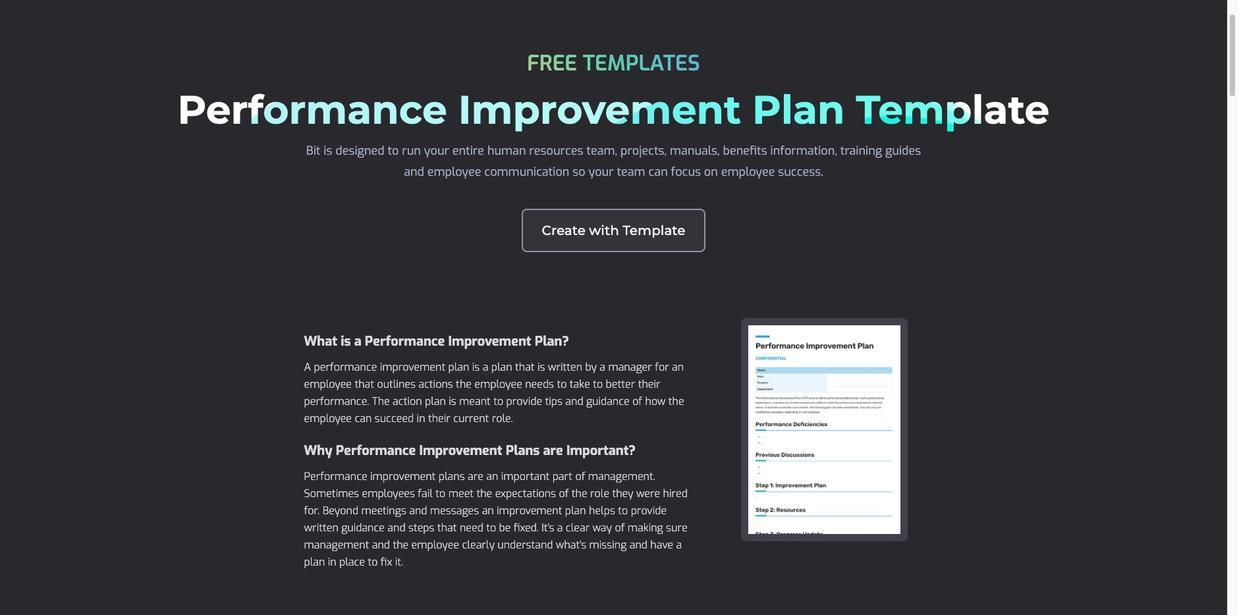 Task type: describe. For each thing, give the bounding box(es) containing it.
plans
[[506, 442, 540, 460]]

1 horizontal spatial their
[[638, 377, 660, 391]]

in inside the performance improvement plans are an important part of management. sometimes employees fail to meet the expectations of the role they were hired for. beyond meetings and messages an improvement plan helps to provide written guidance and steps that need to be fixed. it's a clear way of making sure management and the employee clearly understand what's missing and have a plan in place to fix it.
[[328, 555, 336, 569]]

outlines
[[377, 377, 416, 391]]

performance.
[[304, 395, 369, 408]]

0 vertical spatial that
[[515, 360, 535, 374]]

hired
[[663, 487, 688, 501]]

create
[[542, 223, 586, 238]]

plan down actions on the left of the page
[[425, 395, 446, 408]]

the
[[372, 395, 390, 408]]

and up fix
[[372, 538, 390, 552]]

role
[[590, 487, 609, 501]]

fixed.
[[514, 521, 539, 535]]

for
[[655, 360, 669, 374]]

communication
[[484, 164, 569, 180]]

employee up performance.
[[304, 377, 352, 391]]

a right by
[[600, 360, 605, 374]]

designed
[[336, 143, 384, 159]]

resources
[[529, 143, 583, 159]]

with
[[589, 223, 619, 238]]

2 vertical spatial improvement
[[419, 442, 502, 460]]

benefits
[[723, 143, 767, 159]]

guides
[[885, 143, 921, 159]]

a up the performance
[[354, 333, 361, 350]]

is inside bit is designed to run your entire human resources team, projects, manuals, benefits information, training guides and employee communication so your team can focus on employee success.
[[324, 143, 332, 159]]

in inside "a performance improvement plan is a plan that is written by a manager for an employee that outlines actions the employee needs to take to better their performance. the action plan is meant to provide tips and guidance of how the employee can succeed in their current role."
[[417, 412, 425, 426]]

needs
[[525, 377, 554, 391]]

by
[[585, 360, 597, 374]]

expectations
[[495, 487, 556, 501]]

1 vertical spatial improvement
[[448, 333, 531, 350]]

important?
[[566, 442, 636, 460]]

2 vertical spatial an
[[482, 504, 494, 518]]

manuals,
[[670, 143, 720, 159]]

plan up role.
[[491, 360, 512, 374]]

an inside "a performance improvement plan is a plan that is written by a manager for an employee that outlines actions the employee needs to take to better their performance. the action plan is meant to provide tips and guidance of how the employee can succeed in their current role."
[[672, 360, 684, 374]]

meant
[[459, 395, 491, 408]]

performance improvement plan template
[[178, 86, 1050, 134]]

part
[[552, 470, 572, 483]]

fail
[[418, 487, 433, 501]]

and inside bit is designed to run your entire human resources team, projects, manuals, benefits information, training guides and employee communication so your team can focus on employee success.
[[404, 164, 424, 180]]

employee down benefits
[[721, 164, 775, 180]]

be
[[499, 521, 511, 535]]

0 vertical spatial are
[[543, 442, 563, 460]]

management
[[304, 538, 369, 552]]

a
[[304, 360, 311, 374]]

and inside "a performance improvement plan is a plan that is written by a manager for an employee that outlines actions the employee needs to take to better their performance. the action plan is meant to provide tips and guidance of how the employee can succeed in their current role."
[[565, 395, 583, 408]]

of right part on the left bottom
[[575, 470, 585, 483]]

employees
[[362, 487, 415, 501]]

guidance inside "a performance improvement plan is a plan that is written by a manager for an employee that outlines actions the employee needs to take to better their performance. the action plan is meant to provide tips and guidance of how the employee can succeed in their current role."
[[586, 395, 630, 408]]

human
[[487, 143, 526, 159]]

employee inside the performance improvement plans are an important part of management. sometimes employees fail to meet the expectations of the role they were hired for. beyond meetings and messages an improvement plan helps to provide written guidance and steps that need to be fixed. it's a clear way of making sure management and the employee clearly understand what's missing and have a plan in place to fix it.
[[411, 538, 459, 552]]

what is a performance improvement plan?
[[304, 333, 569, 350]]

1 horizontal spatial your
[[589, 164, 614, 180]]

understand
[[498, 538, 553, 552]]

bit is designed to run your entire human resources team, projects, manuals, benefits information, training guides and employee communication so your team can focus on employee success.
[[306, 143, 921, 180]]

focus
[[671, 164, 701, 180]]

they
[[612, 487, 633, 501]]

to down they
[[618, 504, 628, 518]]

plan?
[[535, 333, 569, 350]]

to left fix
[[368, 555, 378, 569]]

the up it.
[[393, 538, 409, 552]]

steps
[[408, 521, 434, 535]]

what
[[304, 333, 337, 350]]

written inside "a performance improvement plan is a plan that is written by a manager for an employee that outlines actions the employee needs to take to better their performance. the action plan is meant to provide tips and guidance of how the employee can succeed in their current role."
[[548, 360, 582, 374]]

it's
[[542, 521, 554, 535]]

important
[[501, 470, 550, 483]]

create with template link
[[522, 209, 705, 252]]

beyond
[[323, 504, 358, 518]]

of inside "a performance improvement plan is a plan that is written by a manager for an employee that outlines actions the employee needs to take to better their performance. the action plan is meant to provide tips and guidance of how the employee can succeed in their current role."
[[632, 395, 642, 408]]

provide inside "a performance improvement plan is a plan that is written by a manager for an employee that outlines actions the employee needs to take to better their performance. the action plan is meant to provide tips and guidance of how the employee can succeed in their current role."
[[506, 395, 542, 408]]

a performance improvement plan is a plan that is written by a manager for an employee that outlines actions the employee needs to take to better their performance. the action plan is meant to provide tips and guidance of how the employee can succeed in their current role.
[[304, 360, 684, 426]]

can inside "a performance improvement plan is a plan that is written by a manager for an employee that outlines actions the employee needs to take to better their performance. the action plan is meant to provide tips and guidance of how the employee can succeed in their current role."
[[355, 412, 372, 426]]

free templates
[[527, 49, 700, 77]]

performance
[[314, 360, 377, 374]]

fix
[[381, 555, 392, 569]]

way
[[593, 521, 612, 535]]

can inside bit is designed to run your entire human resources team, projects, manuals, benefits information, training guides and employee communication so your team can focus on employee success.
[[648, 164, 668, 180]]

action
[[393, 395, 422, 408]]

meetings
[[361, 504, 406, 518]]

the up meant
[[456, 377, 472, 391]]

actions
[[418, 377, 453, 391]]

have
[[650, 538, 673, 552]]

is up meant
[[472, 360, 480, 374]]

entire
[[452, 143, 484, 159]]

employee up meant
[[474, 377, 522, 391]]

is up needs
[[537, 360, 545, 374]]

and down making
[[630, 538, 647, 552]]

plans
[[439, 470, 465, 483]]

the right how
[[668, 395, 684, 408]]

to inside bit is designed to run your entire human resources team, projects, manuals, benefits information, training guides and employee communication so your team can focus on employee success.
[[388, 143, 399, 159]]

0 horizontal spatial their
[[428, 412, 450, 426]]

run
[[402, 143, 421, 159]]

better
[[606, 377, 635, 391]]

team
[[617, 164, 645, 180]]

why performance improvement plans are important?
[[304, 442, 636, 460]]

so
[[573, 164, 585, 180]]

of right 'way'
[[615, 521, 625, 535]]

bit
[[306, 143, 320, 159]]

performance up outlines
[[365, 333, 445, 350]]

manager
[[608, 360, 652, 374]]



Task type: vqa. For each thing, say whether or not it's contained in the screenshot.
Written to the top
yes



Task type: locate. For each thing, give the bounding box(es) containing it.
their up how
[[638, 377, 660, 391]]

your down the team,
[[589, 164, 614, 180]]

their
[[638, 377, 660, 391], [428, 412, 450, 426]]

were
[[636, 487, 660, 501]]

are up part on the left bottom
[[543, 442, 563, 460]]

0 horizontal spatial can
[[355, 412, 372, 426]]

template
[[856, 86, 1050, 134], [623, 223, 685, 238]]

meet
[[448, 487, 474, 501]]

plan up clear
[[565, 504, 586, 518]]

is left meant
[[449, 395, 456, 408]]

1 horizontal spatial that
[[437, 521, 457, 535]]

templates
[[583, 49, 700, 77]]

create with template
[[542, 223, 685, 238]]

success.
[[778, 164, 823, 180]]

written down for.
[[304, 521, 338, 535]]

to right fail
[[436, 487, 446, 501]]

plan up actions on the left of the page
[[448, 360, 469, 374]]

how
[[645, 395, 666, 408]]

to left take
[[557, 377, 567, 391]]

2 horizontal spatial that
[[515, 360, 535, 374]]

in
[[417, 412, 425, 426], [328, 555, 336, 569]]

information,
[[770, 143, 837, 159]]

can left succeed
[[355, 412, 372, 426]]

that
[[515, 360, 535, 374], [355, 377, 374, 391], [437, 521, 457, 535]]

1 vertical spatial template
[[623, 223, 685, 238]]

provide
[[506, 395, 542, 408], [631, 504, 667, 518]]

0 horizontal spatial that
[[355, 377, 374, 391]]

what's
[[556, 538, 586, 552]]

to up role.
[[493, 395, 503, 408]]

guidance inside the performance improvement plans are an important part of management. sometimes employees fail to meet the expectations of the role they were hired for. beyond meetings and messages an improvement plan helps to provide written guidance and steps that need to be fixed. it's a clear way of making sure management and the employee clearly understand what's missing and have a plan in place to fix it.
[[341, 521, 385, 535]]

1 vertical spatial in
[[328, 555, 336, 569]]

tips
[[545, 395, 563, 408]]

your
[[424, 143, 449, 159], [589, 164, 614, 180]]

training
[[840, 143, 882, 159]]

an left important
[[486, 470, 498, 483]]

of down part on the left bottom
[[559, 487, 569, 501]]

1 horizontal spatial template
[[856, 86, 1050, 134]]

messages
[[430, 504, 479, 518]]

missing
[[589, 538, 627, 552]]

guidance down meetings
[[341, 521, 385, 535]]

performance down succeed
[[336, 442, 416, 460]]

management.
[[588, 470, 655, 483]]

why
[[304, 442, 332, 460]]

1 vertical spatial that
[[355, 377, 374, 391]]

0 vertical spatial an
[[672, 360, 684, 374]]

2 vertical spatial that
[[437, 521, 457, 535]]

0 horizontal spatial your
[[424, 143, 449, 159]]

current
[[453, 412, 489, 426]]

0 horizontal spatial guidance
[[341, 521, 385, 535]]

is right 'what'
[[341, 333, 351, 350]]

performance
[[178, 86, 447, 134], [365, 333, 445, 350], [336, 442, 416, 460], [304, 470, 367, 483]]

the right meet
[[477, 487, 492, 501]]

for.
[[304, 504, 320, 518]]

succeed
[[375, 412, 414, 426]]

are
[[543, 442, 563, 460], [468, 470, 483, 483]]

the
[[456, 377, 472, 391], [668, 395, 684, 408], [477, 487, 492, 501], [572, 487, 587, 501], [393, 538, 409, 552]]

helps
[[589, 504, 615, 518]]

need
[[460, 521, 483, 535]]

1 vertical spatial an
[[486, 470, 498, 483]]

your right run
[[424, 143, 449, 159]]

and down meetings
[[388, 521, 405, 535]]

in down action
[[417, 412, 425, 426]]

in down management at the left of page
[[328, 555, 336, 569]]

1 horizontal spatial guidance
[[586, 395, 630, 408]]

and down take
[[565, 395, 583, 408]]

0 horizontal spatial in
[[328, 555, 336, 569]]

sometimes
[[304, 487, 359, 501]]

0 horizontal spatial are
[[468, 470, 483, 483]]

is
[[324, 143, 332, 159], [341, 333, 351, 350], [472, 360, 480, 374], [537, 360, 545, 374], [449, 395, 456, 408]]

and
[[404, 164, 424, 180], [565, 395, 583, 408], [409, 504, 427, 518], [388, 521, 405, 535], [372, 538, 390, 552], [630, 538, 647, 552]]

0 vertical spatial written
[[548, 360, 582, 374]]

0 vertical spatial improvement
[[380, 360, 445, 374]]

place
[[339, 555, 365, 569]]

0 horizontal spatial written
[[304, 521, 338, 535]]

to left run
[[388, 143, 399, 159]]

1 horizontal spatial are
[[543, 442, 563, 460]]

that up needs
[[515, 360, 535, 374]]

an
[[672, 360, 684, 374], [486, 470, 498, 483], [482, 504, 494, 518]]

performance improvement plan template image
[[741, 318, 908, 542]]

written
[[548, 360, 582, 374], [304, 521, 338, 535]]

1 vertical spatial their
[[428, 412, 450, 426]]

1 vertical spatial can
[[355, 412, 372, 426]]

sure
[[666, 521, 687, 535]]

improvement inside "a performance improvement plan is a plan that is written by a manager for an employee that outlines actions the employee needs to take to better their performance. the action plan is meant to provide tips and guidance of how the employee can succeed in their current role."
[[380, 360, 445, 374]]

a up meant
[[483, 360, 488, 374]]

a right have
[[676, 538, 682, 552]]

guidance
[[586, 395, 630, 408], [341, 521, 385, 535]]

improvement up fixed.
[[497, 504, 562, 518]]

0 vertical spatial can
[[648, 164, 668, 180]]

clearly
[[462, 538, 495, 552]]

0 vertical spatial in
[[417, 412, 425, 426]]

plan down management at the left of page
[[304, 555, 325, 569]]

template up guides
[[856, 86, 1050, 134]]

1 horizontal spatial in
[[417, 412, 425, 426]]

a right it's
[[557, 521, 563, 535]]

performance inside the performance improvement plans are an important part of management. sometimes employees fail to meet the expectations of the role they were hired for. beyond meetings and messages an improvement plan helps to provide written guidance and steps that need to be fixed. it's a clear way of making sure management and the employee clearly understand what's missing and have a plan in place to fix it.
[[304, 470, 367, 483]]

improvement up the team,
[[458, 86, 741, 134]]

0 vertical spatial template
[[856, 86, 1050, 134]]

an right for
[[672, 360, 684, 374]]

plan
[[448, 360, 469, 374], [491, 360, 512, 374], [425, 395, 446, 408], [565, 504, 586, 518], [304, 555, 325, 569]]

0 vertical spatial their
[[638, 377, 660, 391]]

improvement up "a performance improvement plan is a plan that is written by a manager for an employee that outlines actions the employee needs to take to better their performance. the action plan is meant to provide tips and guidance of how the employee can succeed in their current role."
[[448, 333, 531, 350]]

provide down needs
[[506, 395, 542, 408]]

employee down entire
[[427, 164, 481, 180]]

1 vertical spatial improvement
[[370, 470, 436, 483]]

clear
[[566, 521, 590, 535]]

1 horizontal spatial provide
[[631, 504, 667, 518]]

team,
[[586, 143, 617, 159]]

to right take
[[593, 377, 603, 391]]

1 vertical spatial written
[[304, 521, 338, 535]]

that down messages
[[437, 521, 457, 535]]

1 vertical spatial provide
[[631, 504, 667, 518]]

improvement up employees
[[370, 470, 436, 483]]

making
[[628, 521, 663, 535]]

1 vertical spatial guidance
[[341, 521, 385, 535]]

that up 'the'
[[355, 377, 374, 391]]

that inside the performance improvement plans are an important part of management. sometimes employees fail to meet the expectations of the role they were hired for. beyond meetings and messages an improvement plan helps to provide written guidance and steps that need to be fixed. it's a clear way of making sure management and the employee clearly understand what's missing and have a plan in place to fix it.
[[437, 521, 457, 535]]

2 vertical spatial improvement
[[497, 504, 562, 518]]

projects,
[[621, 143, 667, 159]]

are inside the performance improvement plans are an important part of management. sometimes employees fail to meet the expectations of the role they were hired for. beyond meetings and messages an improvement plan helps to provide written guidance and steps that need to be fixed. it's a clear way of making sure management and the employee clearly understand what's missing and have a plan in place to fix it.
[[468, 470, 483, 483]]

0 vertical spatial your
[[424, 143, 449, 159]]

on
[[704, 164, 718, 180]]

1 horizontal spatial written
[[548, 360, 582, 374]]

employee
[[427, 164, 481, 180], [721, 164, 775, 180], [304, 377, 352, 391], [474, 377, 522, 391], [304, 412, 352, 426], [411, 538, 459, 552]]

0 vertical spatial provide
[[506, 395, 542, 408]]

can down "projects,"
[[648, 164, 668, 180]]

improvement up plans
[[419, 442, 502, 460]]

is right bit at the top
[[324, 143, 332, 159]]

written inside the performance improvement plans are an important part of management. sometimes employees fail to meet the expectations of the role they were hired for. beyond meetings and messages an improvement plan helps to provide written guidance and steps that need to be fixed. it's a clear way of making sure management and the employee clearly understand what's missing and have a plan in place to fix it.
[[304, 521, 338, 535]]

free
[[527, 49, 577, 77]]

role.
[[492, 412, 513, 426]]

template right with
[[623, 223, 685, 238]]

0 vertical spatial improvement
[[458, 86, 741, 134]]

0 horizontal spatial provide
[[506, 395, 542, 408]]

performance up bit at the top
[[178, 86, 447, 134]]

are up meet
[[468, 470, 483, 483]]

of
[[632, 395, 642, 408], [575, 470, 585, 483], [559, 487, 569, 501], [615, 521, 625, 535]]

improvement
[[458, 86, 741, 134], [448, 333, 531, 350], [419, 442, 502, 460]]

to
[[388, 143, 399, 159], [557, 377, 567, 391], [593, 377, 603, 391], [493, 395, 503, 408], [436, 487, 446, 501], [618, 504, 628, 518], [486, 521, 496, 535], [368, 555, 378, 569]]

plan
[[752, 86, 845, 134]]

provide inside the performance improvement plans are an important part of management. sometimes employees fail to meet the expectations of the role they were hired for. beyond meetings and messages an improvement plan helps to provide written guidance and steps that need to be fixed. it's a clear way of making sure management and the employee clearly understand what's missing and have a plan in place to fix it.
[[631, 504, 667, 518]]

0 horizontal spatial template
[[623, 223, 685, 238]]

it.
[[395, 555, 403, 569]]

take
[[570, 377, 590, 391]]

and up steps
[[409, 504, 427, 518]]

of left how
[[632, 395, 642, 408]]

guidance down better
[[586, 395, 630, 408]]

employee down steps
[[411, 538, 459, 552]]

improvement up outlines
[[380, 360, 445, 374]]

performance improvement plans are an important part of management. sometimes employees fail to meet the expectations of the role they were hired for. beyond meetings and messages an improvement plan helps to provide written guidance and steps that need to be fixed. it's a clear way of making sure management and the employee clearly understand what's missing and have a plan in place to fix it.
[[304, 470, 688, 569]]

performance up sometimes
[[304, 470, 367, 483]]

their left current
[[428, 412, 450, 426]]

and down run
[[404, 164, 424, 180]]

the left role
[[572, 487, 587, 501]]

1 vertical spatial are
[[468, 470, 483, 483]]

an up need
[[482, 504, 494, 518]]

written up take
[[548, 360, 582, 374]]

employee down performance.
[[304, 412, 352, 426]]

1 vertical spatial your
[[589, 164, 614, 180]]

to left be
[[486, 521, 496, 535]]

1 horizontal spatial can
[[648, 164, 668, 180]]

0 vertical spatial guidance
[[586, 395, 630, 408]]

provide down the were
[[631, 504, 667, 518]]



